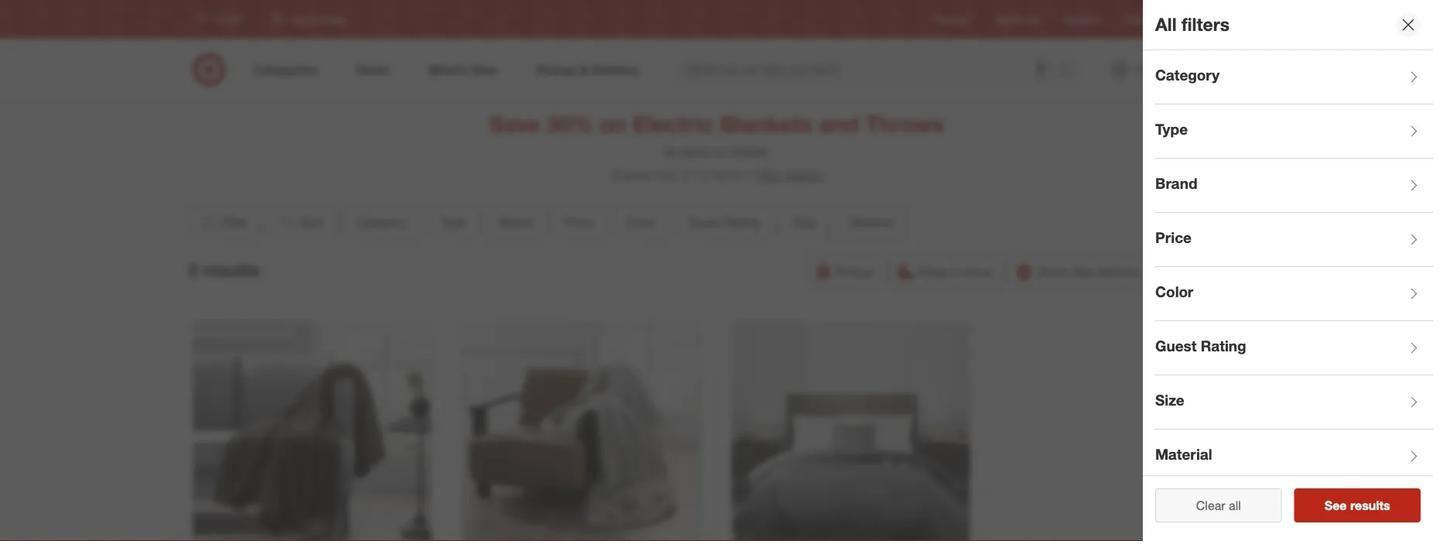 Task type: describe. For each thing, give the bounding box(es) containing it.
all
[[1230, 498, 1242, 513]]

results for see results
[[1351, 498, 1391, 513]]

stores
[[1223, 13, 1250, 25]]

What can we help you find? suggestions appear below search field
[[678, 53, 1063, 87]]

blankets
[[720, 110, 813, 137]]

category inside all filters dialog
[[1156, 66, 1220, 84]]

0 horizontal spatial rating
[[725, 215, 761, 230]]

3 results
[[187, 259, 260, 281]]

all filters
[[1156, 14, 1230, 35]]

weekly ad link
[[995, 13, 1039, 26]]

filters
[[1182, 14, 1230, 35]]

details
[[786, 167, 822, 182]]

store inside the save 30% on electric blankets and throws in-store or online
[[681, 144, 712, 159]]

same day delivery
[[1038, 264, 1143, 279]]

find stores link
[[1203, 13, 1250, 26]]

search button
[[1052, 53, 1089, 90]]

ad
[[1028, 13, 1039, 25]]

redcard link
[[1064, 13, 1101, 26]]

clear all
[[1197, 498, 1242, 513]]

see results button
[[1295, 489, 1422, 523]]

and
[[819, 110, 859, 137]]

store inside "button"
[[965, 264, 993, 279]]

filter
[[221, 215, 248, 230]]

1 vertical spatial category button
[[344, 205, 421, 239]]

3 for 3 items
[[702, 167, 708, 182]]

dec
[[657, 167, 679, 182]]

save
[[489, 110, 541, 137]]

0 horizontal spatial price button
[[552, 205, 607, 239]]

0 horizontal spatial type
[[440, 215, 467, 230]]

0 horizontal spatial price
[[565, 215, 593, 230]]

1 horizontal spatial category button
[[1156, 50, 1434, 105]]

in
[[952, 264, 961, 279]]

type inside all filters dialog
[[1156, 120, 1189, 138]]

shop in store
[[919, 264, 993, 279]]

circle
[[1154, 13, 1178, 25]]

0 vertical spatial material button
[[836, 205, 907, 239]]

weekly
[[995, 13, 1025, 25]]

clear all button
[[1156, 489, 1283, 523]]

1 vertical spatial color button
[[1156, 267, 1434, 321]]

brand inside all filters dialog
[[1156, 175, 1198, 193]]

clear
[[1197, 498, 1226, 513]]

all filters dialog
[[1144, 0, 1434, 541]]

3 for 3 results
[[187, 259, 197, 281]]

throws
[[866, 110, 945, 137]]

0 vertical spatial size
[[793, 215, 817, 230]]

day
[[1073, 264, 1094, 279]]

delivery
[[1098, 264, 1143, 279]]

filter button
[[187, 205, 259, 239]]

0 horizontal spatial guest
[[688, 215, 722, 230]]

weekly ad
[[995, 13, 1039, 25]]

save 30% on electric blankets and throws in-store or online
[[489, 110, 945, 159]]

5
[[682, 167, 689, 182]]

or
[[715, 144, 727, 159]]



Task type: vqa. For each thing, say whether or not it's contained in the screenshot.
"WHAT'S"
no



Task type: locate. For each thing, give the bounding box(es) containing it.
brand button
[[1156, 159, 1434, 213], [486, 205, 546, 239]]

0 horizontal spatial category
[[357, 215, 408, 230]]

search
[[1052, 64, 1089, 79]]

see results
[[1325, 498, 1391, 513]]

1 vertical spatial material button
[[1156, 430, 1434, 484]]

price inside all filters dialog
[[1156, 229, 1192, 247]]

same day delivery button
[[1009, 255, 1153, 289]]

1 horizontal spatial material
[[1156, 446, 1213, 464]]

store right in
[[965, 264, 993, 279]]

pickup button
[[808, 255, 884, 289]]

results down filter
[[202, 259, 260, 281]]

1 vertical spatial type button
[[427, 205, 480, 239]]

1 horizontal spatial store
[[965, 264, 993, 279]]

size
[[793, 215, 817, 230], [1156, 391, 1185, 409]]

1 horizontal spatial 3
[[702, 167, 708, 182]]

50"x60" cozy heated throw blanket - brookstone image
[[193, 323, 432, 541], [193, 323, 432, 541]]

find
[[1203, 13, 1220, 25]]

0 vertical spatial category button
[[1156, 50, 1434, 105]]

heated blanket - brookstone image
[[732, 323, 971, 541], [732, 323, 971, 541]]

sort button
[[266, 205, 337, 239]]

online
[[731, 144, 769, 159]]

type
[[1156, 120, 1189, 138], [440, 215, 467, 230]]

shipping
[[1187, 264, 1237, 279]]

find stores
[[1203, 13, 1250, 25]]

1 vertical spatial brand
[[499, 215, 533, 230]]

target
[[1126, 13, 1151, 25]]

1 horizontal spatial rating
[[1201, 337, 1247, 355]]

items
[[712, 167, 742, 182]]

color
[[626, 215, 656, 230], [1156, 283, 1194, 301]]

guest rating button
[[675, 205, 774, 239], [1156, 321, 1434, 376]]

0 horizontal spatial 3
[[187, 259, 197, 281]]

shop in store button
[[890, 255, 1003, 289]]

offer details
[[755, 167, 822, 182]]

1 vertical spatial size
[[1156, 391, 1185, 409]]

material up pickup
[[849, 215, 894, 230]]

3 right 5
[[702, 167, 708, 182]]

expires
[[612, 167, 653, 182]]

0 horizontal spatial type button
[[427, 205, 480, 239]]

1 horizontal spatial type button
[[1156, 105, 1434, 159]]

registry link
[[936, 13, 971, 26]]

store left the or
[[681, 144, 712, 159]]

3 items
[[702, 167, 742, 182]]

price
[[565, 215, 593, 230], [1156, 229, 1192, 247]]

0 vertical spatial size button
[[780, 205, 830, 239]]

50"x60" coziest heated throw blanket - brookstone image
[[463, 323, 701, 541], [463, 323, 701, 541]]

1 vertical spatial category
[[357, 215, 408, 230]]

electric
[[633, 110, 714, 137]]

1 horizontal spatial guest rating
[[1156, 337, 1247, 355]]

0 horizontal spatial color button
[[613, 205, 669, 239]]

0 horizontal spatial size button
[[780, 205, 830, 239]]

0 horizontal spatial guest rating button
[[675, 205, 774, 239]]

store
[[681, 144, 712, 159], [965, 264, 993, 279]]

1 vertical spatial guest rating
[[1156, 337, 1247, 355]]

rating down the shipping
[[1201, 337, 1247, 355]]

category down all filters on the right top of page
[[1156, 66, 1220, 84]]

1 horizontal spatial brand button
[[1156, 159, 1434, 213]]

rating
[[725, 215, 761, 230], [1201, 337, 1247, 355]]

1 horizontal spatial color button
[[1156, 267, 1434, 321]]

1 horizontal spatial material button
[[1156, 430, 1434, 484]]

rating down items
[[725, 215, 761, 230]]

1 vertical spatial color
[[1156, 283, 1194, 301]]

3
[[702, 167, 708, 182], [187, 259, 197, 281]]

0 horizontal spatial color
[[626, 215, 656, 230]]

1 horizontal spatial results
[[1351, 498, 1391, 513]]

category right sort
[[357, 215, 408, 230]]

0 vertical spatial guest
[[688, 215, 722, 230]]

0 vertical spatial type
[[1156, 120, 1189, 138]]

1 vertical spatial type
[[440, 215, 467, 230]]

offer details button
[[742, 166, 822, 184]]

0 vertical spatial 3
[[702, 167, 708, 182]]

color down the shipping
[[1156, 283, 1194, 301]]

guest rating inside all filters dialog
[[1156, 337, 1247, 355]]

0 vertical spatial color
[[626, 215, 656, 230]]

1 horizontal spatial guest
[[1156, 337, 1197, 355]]

0 vertical spatial brand
[[1156, 175, 1198, 193]]

0 vertical spatial results
[[202, 259, 260, 281]]

0 horizontal spatial store
[[681, 144, 712, 159]]

target circle
[[1126, 13, 1178, 25]]

in-
[[665, 144, 681, 159]]

1 vertical spatial guest rating button
[[1156, 321, 1434, 376]]

0 vertical spatial store
[[681, 144, 712, 159]]

size inside all filters dialog
[[1156, 391, 1185, 409]]

0 vertical spatial color button
[[613, 205, 669, 239]]

on
[[600, 110, 626, 137]]

color inside all filters dialog
[[1156, 283, 1194, 301]]

offer
[[755, 167, 782, 182]]

material up clear
[[1156, 446, 1213, 464]]

1 vertical spatial material
[[1156, 446, 1213, 464]]

1 horizontal spatial color
[[1156, 283, 1194, 301]]

0 horizontal spatial material
[[849, 215, 894, 230]]

0 vertical spatial rating
[[725, 215, 761, 230]]

expires dec 5
[[612, 167, 689, 182]]

results inside button
[[1351, 498, 1391, 513]]

0 horizontal spatial brand
[[499, 215, 533, 230]]

type button
[[1156, 105, 1434, 159], [427, 205, 480, 239]]

price button
[[552, 205, 607, 239], [1156, 213, 1434, 267]]

1 horizontal spatial category
[[1156, 66, 1220, 84]]

0 horizontal spatial size
[[793, 215, 817, 230]]

1 horizontal spatial type
[[1156, 120, 1189, 138]]

0 vertical spatial material
[[849, 215, 894, 230]]

all
[[1156, 14, 1177, 35]]

material
[[849, 215, 894, 230], [1156, 446, 1213, 464]]

0 horizontal spatial category button
[[344, 205, 421, 239]]

1 vertical spatial 3
[[187, 259, 197, 281]]

material button inside all filters dialog
[[1156, 430, 1434, 484]]

30%
[[547, 110, 593, 137]]

material inside all filters dialog
[[1156, 446, 1213, 464]]

sort
[[301, 215, 324, 230]]

color down expires at the top of the page
[[626, 215, 656, 230]]

redcard
[[1064, 13, 1101, 25]]

material button
[[836, 205, 907, 239], [1156, 430, 1434, 484]]

guest rating down items
[[688, 215, 761, 230]]

shop
[[919, 264, 948, 279]]

color button
[[613, 205, 669, 239], [1156, 267, 1434, 321]]

1 horizontal spatial size
[[1156, 391, 1185, 409]]

1 vertical spatial results
[[1351, 498, 1391, 513]]

guest rating
[[688, 215, 761, 230], [1156, 337, 1247, 355]]

1 vertical spatial guest
[[1156, 337, 1197, 355]]

0 horizontal spatial material button
[[836, 205, 907, 239]]

1 horizontal spatial brand
[[1156, 175, 1198, 193]]

3 down filter button
[[187, 259, 197, 281]]

1 horizontal spatial price button
[[1156, 213, 1434, 267]]

rating inside all filters dialog
[[1201, 337, 1247, 355]]

registry
[[936, 13, 971, 25]]

1 vertical spatial size button
[[1156, 376, 1434, 430]]

0 vertical spatial guest rating button
[[675, 205, 774, 239]]

1 horizontal spatial price
[[1156, 229, 1192, 247]]

0 vertical spatial type button
[[1156, 105, 1434, 159]]

0 horizontal spatial guest rating
[[688, 215, 761, 230]]

brand
[[1156, 175, 1198, 193], [499, 215, 533, 230]]

category button
[[1156, 50, 1434, 105], [344, 205, 421, 239]]

material button up pickup
[[836, 205, 907, 239]]

pickup
[[836, 264, 874, 279]]

see
[[1325, 498, 1348, 513]]

size button
[[780, 205, 830, 239], [1156, 376, 1434, 430]]

results for 3 results
[[202, 259, 260, 281]]

results
[[202, 259, 260, 281], [1351, 498, 1391, 513]]

target circle link
[[1126, 13, 1178, 26]]

1 horizontal spatial guest rating button
[[1156, 321, 1434, 376]]

material button up the see
[[1156, 430, 1434, 484]]

1 horizontal spatial size button
[[1156, 376, 1434, 430]]

0 vertical spatial category
[[1156, 66, 1220, 84]]

category
[[1156, 66, 1220, 84], [357, 215, 408, 230]]

same
[[1038, 264, 1070, 279]]

results right the see
[[1351, 498, 1391, 513]]

0 horizontal spatial brand button
[[486, 205, 546, 239]]

guest inside all filters dialog
[[1156, 337, 1197, 355]]

0 vertical spatial guest rating
[[688, 215, 761, 230]]

1 vertical spatial rating
[[1201, 337, 1247, 355]]

0 horizontal spatial results
[[202, 259, 260, 281]]

shipping button
[[1159, 255, 1247, 289]]

guest rating down shipping button
[[1156, 337, 1247, 355]]

guest
[[688, 215, 722, 230], [1156, 337, 1197, 355]]

1 vertical spatial store
[[965, 264, 993, 279]]



